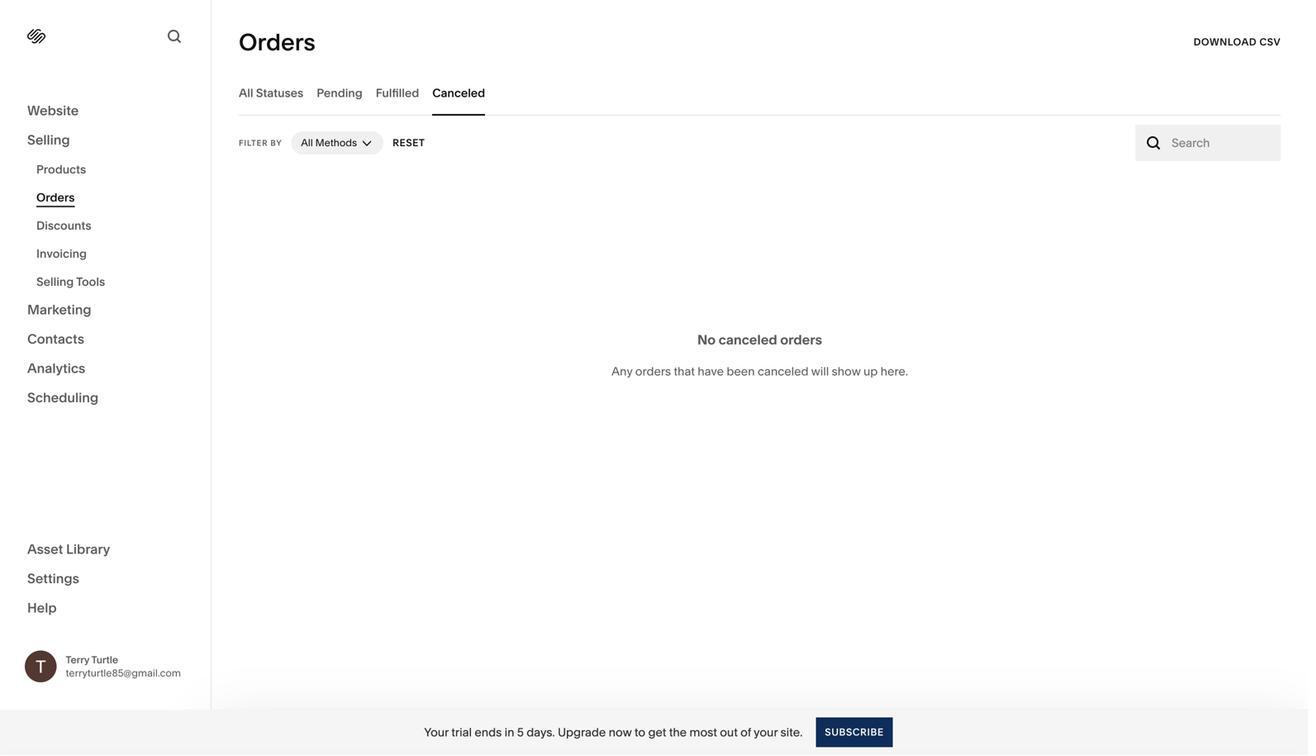 Task type: describe. For each thing, give the bounding box(es) containing it.
site.
[[781, 726, 803, 740]]

tab list containing all statuses
[[239, 70, 1281, 116]]

fulfilled
[[376, 86, 419, 100]]

marketing
[[27, 302, 91, 318]]

all for all statuses
[[239, 86, 253, 100]]

orders link
[[36, 184, 193, 212]]

settings
[[27, 571, 79, 587]]

any orders that have been canceled will show up here.
[[612, 365, 908, 379]]

selling for selling tools
[[36, 275, 74, 289]]

now
[[609, 726, 632, 740]]

methods
[[316, 137, 357, 149]]

fulfilled button
[[376, 70, 419, 116]]

of
[[741, 726, 752, 740]]

tools
[[76, 275, 105, 289]]

been
[[727, 365, 755, 379]]

your trial ends in 5 days. upgrade now to get the most out of your site.
[[424, 726, 803, 740]]

any
[[612, 365, 633, 379]]

selling tools link
[[36, 268, 193, 296]]

will
[[811, 365, 829, 379]]

canceled button
[[433, 70, 485, 116]]

subscribe
[[825, 727, 884, 739]]

0 vertical spatial canceled
[[719, 332, 778, 348]]

here.
[[881, 365, 908, 379]]

to
[[635, 726, 646, 740]]

reset
[[393, 137, 425, 149]]

5
[[517, 726, 524, 740]]

days.
[[527, 726, 555, 740]]

no canceled orders
[[698, 332, 823, 348]]

ends
[[475, 726, 502, 740]]

marketing link
[[27, 301, 184, 320]]

products
[[36, 162, 86, 176]]

terry turtle terryturtle85@gmail.com
[[66, 654, 181, 679]]

scheduling link
[[27, 389, 184, 408]]

Search field
[[1172, 134, 1272, 152]]

scheduling
[[27, 390, 98, 406]]

discounts
[[36, 219, 91, 233]]

your
[[424, 726, 449, 740]]

0 vertical spatial orders
[[781, 332, 823, 348]]

library
[[66, 541, 110, 558]]

download csv
[[1194, 36, 1281, 48]]

show
[[832, 365, 861, 379]]

1 vertical spatial orders
[[636, 365, 671, 379]]

1 vertical spatial canceled
[[758, 365, 809, 379]]

all methods button
[[291, 131, 384, 155]]

filter
[[239, 138, 268, 148]]

download
[[1194, 36, 1257, 48]]

download csv button
[[1194, 27, 1281, 57]]

discounts link
[[36, 212, 193, 240]]



Task type: locate. For each thing, give the bounding box(es) containing it.
asset
[[27, 541, 63, 558]]

0 vertical spatial all
[[239, 86, 253, 100]]

have
[[698, 365, 724, 379]]

canceled up been
[[719, 332, 778, 348]]

terryturtle85@gmail.com
[[66, 667, 181, 679]]

trial
[[452, 726, 472, 740]]

orders up 'will'
[[781, 332, 823, 348]]

that
[[674, 365, 695, 379]]

0 horizontal spatial all
[[239, 86, 253, 100]]

statuses
[[256, 86, 304, 100]]

help
[[27, 600, 57, 616]]

contacts
[[27, 331, 84, 347]]

website link
[[27, 102, 184, 121]]

contacts link
[[27, 330, 184, 350]]

selling for selling
[[27, 132, 70, 148]]

1 horizontal spatial orders
[[239, 28, 316, 56]]

1 vertical spatial selling
[[36, 275, 74, 289]]

1 horizontal spatial orders
[[781, 332, 823, 348]]

the
[[669, 726, 687, 740]]

all left methods
[[301, 137, 313, 149]]

all
[[239, 86, 253, 100], [301, 137, 313, 149]]

turtle
[[91, 654, 118, 666]]

settings link
[[27, 570, 184, 589]]

0 horizontal spatial orders
[[636, 365, 671, 379]]

no
[[698, 332, 716, 348]]

orders
[[239, 28, 316, 56], [36, 191, 75, 205]]

canceled
[[433, 86, 485, 100]]

website
[[27, 103, 79, 119]]

orders right any
[[636, 365, 671, 379]]

asset library
[[27, 541, 110, 558]]

selling down website
[[27, 132, 70, 148]]

tab list
[[239, 70, 1281, 116]]

1 vertical spatial all
[[301, 137, 313, 149]]

invoicing
[[36, 247, 87, 261]]

pending
[[317, 86, 363, 100]]

by
[[271, 138, 282, 148]]

products link
[[36, 155, 193, 184]]

most
[[690, 726, 717, 740]]

all for all methods
[[301, 137, 313, 149]]

all methods
[[301, 137, 357, 149]]

your
[[754, 726, 778, 740]]

csv
[[1260, 36, 1281, 48]]

orders up 'statuses'
[[239, 28, 316, 56]]

orders
[[781, 332, 823, 348], [636, 365, 671, 379]]

1 vertical spatial orders
[[36, 191, 75, 205]]

subscribe button
[[816, 718, 893, 748]]

get
[[649, 726, 667, 740]]

selling link
[[27, 131, 184, 150]]

invoicing link
[[36, 240, 193, 268]]

1 horizontal spatial all
[[301, 137, 313, 149]]

asset library link
[[27, 541, 184, 560]]

canceled
[[719, 332, 778, 348], [758, 365, 809, 379]]

all statuses
[[239, 86, 304, 100]]

canceled left 'will'
[[758, 365, 809, 379]]

selling
[[27, 132, 70, 148], [36, 275, 74, 289]]

help link
[[27, 599, 57, 618]]

0 vertical spatial orders
[[239, 28, 316, 56]]

in
[[505, 726, 515, 740]]

selling up marketing
[[36, 275, 74, 289]]

reset button
[[393, 128, 425, 158]]

selling tools
[[36, 275, 105, 289]]

all left 'statuses'
[[239, 86, 253, 100]]

pending button
[[317, 70, 363, 116]]

up
[[864, 365, 878, 379]]

orders down products
[[36, 191, 75, 205]]

analytics
[[27, 360, 85, 377]]

upgrade
[[558, 726, 606, 740]]

analytics link
[[27, 360, 184, 379]]

0 vertical spatial selling
[[27, 132, 70, 148]]

all statuses button
[[239, 70, 304, 116]]

terry
[[66, 654, 89, 666]]

filter by
[[239, 138, 282, 148]]

out
[[720, 726, 738, 740]]

0 horizontal spatial orders
[[36, 191, 75, 205]]



Task type: vqa. For each thing, say whether or not it's contained in the screenshot.
the Declined
no



